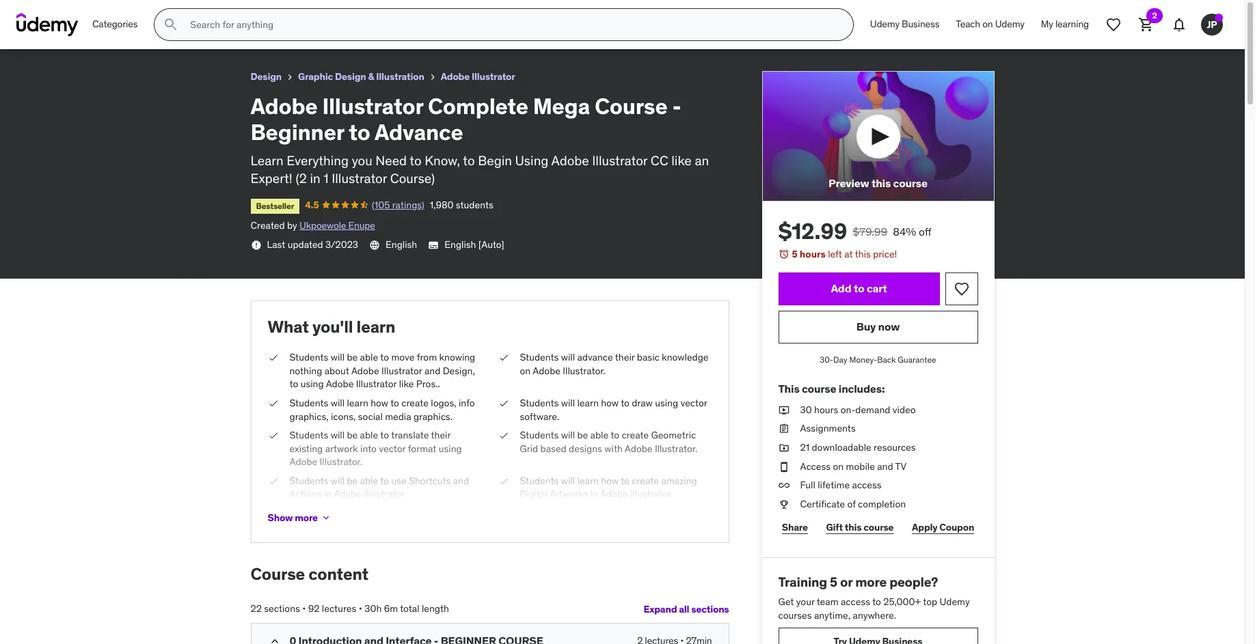 Task type: describe. For each thing, give the bounding box(es) containing it.
demand
[[856, 404, 891, 416]]

more inside training 5 or more people? get your team access to 25,000+ top udemy courses anytime, anywhere.
[[856, 575, 887, 591]]

use
[[391, 475, 407, 487]]

students for actions
[[290, 475, 328, 487]]

from
[[417, 352, 437, 364]]

logos,
[[431, 397, 457, 410]]

length
[[422, 603, 449, 616]]

to inside students will learn how to create logos, info graphics, icons, social media graphics.
[[391, 397, 399, 410]]

(2
[[296, 170, 307, 187]]

your
[[796, 596, 815, 609]]

complete for adobe illustrator complete mega course - beginner to advance
[[101, 6, 152, 20]]

translate
[[391, 429, 429, 442]]

hours for 30
[[814, 404, 839, 416]]

to inside button
[[854, 282, 865, 296]]

students will be able to translate their existing artwork into vector format using adobe illustrator.
[[290, 429, 462, 469]]

25,000+
[[884, 596, 921, 609]]

show more
[[268, 512, 318, 524]]

able for about
[[360, 352, 378, 364]]

media
[[385, 411, 411, 423]]

last
[[267, 238, 285, 251]]

my
[[1041, 18, 1054, 30]]

0 vertical spatial 1,980
[[153, 24, 177, 36]]

adobe illustrator complete mega course - beginner to advance learn everything you need to know, to begin using adobe illustrator cc like an expert! (2 in 1 illustrator course)
[[251, 92, 709, 187]]

my learning
[[1041, 18, 1089, 30]]

how for software.
[[601, 397, 619, 410]]

0 vertical spatial (105
[[95, 24, 113, 36]]

graphic design & illustration link
[[298, 68, 424, 85]]

ukpoewole enupe link
[[300, 220, 375, 232]]

to left begin
[[463, 152, 475, 169]]

students will learn how to create amazing digital artworks in adobe illustrator.
[[520, 475, 697, 501]]

submit search image
[[163, 16, 179, 33]]

training 5 or more people? get your team access to 25,000+ top udemy courses anytime, anywhere.
[[778, 575, 970, 622]]

to inside students will learn how to create amazing digital artworks in adobe illustrator.
[[621, 475, 630, 487]]

will for artworks
[[561, 475, 575, 487]]

to left move
[[380, 352, 389, 364]]

udemy business link
[[862, 8, 948, 41]]

2 • from the left
[[359, 603, 362, 616]]

about
[[325, 365, 349, 377]]

now
[[878, 320, 900, 334]]

grid
[[520, 443, 538, 455]]

buy now button
[[778, 311, 978, 344]]

adobe inside students will be able to translate their existing artwork into vector format using adobe illustrator.
[[290, 456, 317, 469]]

will for based
[[561, 429, 575, 442]]

closed captions image
[[428, 240, 439, 251]]

last updated 3/2023
[[267, 238, 358, 251]]

course for adobe illustrator complete mega course - beginner to advance
[[185, 6, 222, 20]]

graphic
[[298, 70, 333, 83]]

graphic design & illustration
[[298, 70, 424, 83]]

1 vertical spatial and
[[877, 461, 893, 473]]

teach
[[956, 18, 981, 30]]

geometric
[[651, 429, 696, 442]]

0 horizontal spatial ratings)
[[116, 24, 148, 36]]

illustrator. inside students will advance their basic knowledge on adobe illustrator.
[[563, 365, 606, 377]]

an
[[695, 152, 709, 169]]

beginner for adobe illustrator complete mega course - beginner to advance learn everything you need to know, to begin using adobe illustrator cc like an expert! (2 in 1 illustrator course)
[[251, 118, 344, 146]]

on inside students will advance their basic knowledge on adobe illustrator.
[[520, 365, 531, 377]]

this
[[778, 382, 800, 396]]

21 downloadable resources
[[800, 442, 916, 454]]

access
[[800, 461, 831, 473]]

in for students will learn how to create amazing digital artworks in adobe illustrator.
[[591, 489, 598, 501]]

students will learn how to create logos, info graphics, icons, social media graphics.
[[290, 397, 475, 423]]

pros..
[[416, 378, 440, 391]]

22
[[251, 603, 262, 616]]

existing
[[290, 443, 323, 455]]

1 vertical spatial course
[[802, 382, 837, 396]]

adobe inside students will advance their basic knowledge on adobe illustrator.
[[533, 365, 561, 377]]

updated
[[288, 238, 323, 251]]

learn for students will learn how to create amazing digital artworks in adobe illustrator.
[[577, 475, 599, 487]]

- for adobe illustrator complete mega course - beginner to advance
[[225, 6, 229, 20]]

advance
[[577, 352, 613, 364]]

on-
[[841, 404, 856, 416]]

graphics,
[[290, 411, 329, 423]]

22 sections • 92 lectures • 30h 6m total length
[[251, 603, 449, 616]]

learn for what you'll learn
[[357, 317, 395, 338]]

draw
[[632, 397, 653, 410]]

access on mobile and tv
[[800, 461, 907, 473]]

expand all sections button
[[644, 596, 729, 624]]

expand all sections
[[644, 603, 729, 616]]

business
[[902, 18, 940, 30]]

xsmall image right design link
[[285, 72, 295, 83]]

preview this course button
[[762, 71, 995, 202]]

using inside students will be able to translate their existing artwork into vector format using adobe illustrator.
[[439, 443, 462, 455]]

1 vertical spatial (105
[[372, 199, 390, 211]]

complete for adobe illustrator complete mega course - beginner to advance learn everything you need to know, to begin using adobe illustrator cc like an expert! (2 in 1 illustrator course)
[[428, 92, 528, 120]]

illustrator. inside students will be able to use shortcuts and actions in adobe illustrator.
[[364, 489, 407, 501]]

xsmall image for students will learn how to create amazing digital artworks in adobe illustrator.
[[498, 475, 509, 489]]

lectures
[[322, 603, 356, 616]]

30-day money-back guarantee
[[820, 355, 937, 365]]

share
[[782, 522, 808, 534]]

english for english [auto]
[[445, 238, 476, 251]]

illustration
[[376, 70, 424, 83]]

shopping cart with 2 items image
[[1139, 16, 1155, 33]]

share button
[[778, 514, 812, 542]]

graphics.
[[414, 411, 453, 423]]

course for gift this course
[[864, 522, 894, 534]]

knowledge
[[662, 352, 709, 364]]

0 horizontal spatial udemy
[[870, 18, 900, 30]]

cart
[[867, 282, 887, 296]]

know,
[[425, 152, 460, 169]]

xsmall image for 21 downloadable resources
[[778, 442, 789, 455]]

students for artwork
[[290, 429, 328, 442]]

beginner for adobe illustrator complete mega course - beginner to advance
[[231, 6, 279, 20]]

certificate
[[800, 498, 845, 511]]

xsmall image for students will be able to use shortcuts and actions in adobe illustrator.
[[268, 475, 279, 489]]

social
[[358, 411, 383, 423]]

tv
[[895, 461, 907, 473]]

xsmall image for access on mobile and tv
[[778, 461, 789, 474]]

- for adobe illustrator complete mega course - beginner to advance learn everything you need to know, to begin using adobe illustrator cc like an expert! (2 in 1 illustrator course)
[[672, 92, 681, 120]]

adobe inside students will be able to use shortcuts and actions in adobe illustrator.
[[334, 489, 362, 501]]

coupon
[[940, 522, 975, 534]]

adobe illustrator
[[441, 70, 515, 83]]

includes:
[[839, 382, 885, 396]]

students will be able to create geometric grid based designs with adobe illustrator.
[[520, 429, 698, 455]]

1 vertical spatial this
[[855, 248, 871, 261]]

1 sections from the left
[[264, 603, 300, 616]]

using inside students will learn how to draw using vector software.
[[655, 397, 678, 410]]

xsmall image for certificate of completion
[[778, 498, 789, 512]]

this for gift
[[845, 522, 862, 534]]

to inside students will be able to use shortcuts and actions in adobe illustrator.
[[380, 475, 389, 487]]

by
[[287, 220, 297, 232]]

artwork
[[325, 443, 358, 455]]

to up design link
[[281, 6, 292, 20]]

to inside students will learn how to draw using vector software.
[[621, 397, 630, 410]]

will for artwork
[[331, 429, 345, 442]]

adobe inside students will learn how to create amazing digital artworks in adobe illustrator.
[[600, 489, 628, 501]]

adobe inside students will be able to create geometric grid based designs with adobe illustrator.
[[625, 443, 653, 455]]

expand
[[644, 603, 677, 616]]

access inside training 5 or more people? get your team access to 25,000+ top udemy courses anytime, anywhere.
[[841, 596, 871, 609]]

learning
[[1056, 18, 1089, 30]]

preview
[[829, 176, 869, 190]]

adobe inside adobe illustrator link
[[441, 70, 470, 83]]

course for adobe illustrator complete mega course - beginner to advance learn everything you need to know, to begin using adobe illustrator cc like an expert! (2 in 1 illustrator course)
[[595, 92, 668, 120]]

or
[[840, 575, 853, 591]]

based
[[541, 443, 567, 455]]

get
[[778, 596, 794, 609]]

left
[[828, 248, 842, 261]]

to up "you"
[[349, 118, 370, 146]]

english for english
[[386, 238, 417, 251]]

1 vertical spatial 1,980
[[430, 199, 454, 211]]

$12.99
[[778, 218, 847, 246]]

[auto]
[[479, 238, 504, 251]]

more inside button
[[295, 512, 318, 524]]

mega for adobe illustrator complete mega course - beginner to advance
[[154, 6, 183, 20]]

show more button
[[268, 505, 332, 532]]

in for students will be able to use shortcuts and actions in adobe illustrator.
[[324, 489, 332, 501]]

adobe illustrator complete mega course - beginner to advance
[[11, 6, 339, 20]]

show
[[268, 512, 293, 524]]

0 vertical spatial access
[[852, 479, 882, 492]]

design,
[[443, 365, 475, 377]]

full
[[800, 479, 816, 492]]

designs
[[569, 443, 602, 455]]

day
[[834, 355, 848, 365]]

gift this course link
[[823, 514, 898, 542]]

5 inside training 5 or more people? get your team access to 25,000+ top udemy courses anytime, anywhere.
[[830, 575, 838, 591]]

everything
[[287, 152, 349, 169]]

0 horizontal spatial 5
[[792, 248, 798, 261]]



Task type: locate. For each thing, give the bounding box(es) containing it.
with
[[605, 443, 623, 455]]

team
[[817, 596, 839, 609]]

hours left left
[[800, 248, 826, 261]]

will for software.
[[561, 397, 575, 410]]

using right draw
[[655, 397, 678, 410]]

using inside students will be able to move from knowing nothing about adobe illustrator and design, to using adobe illustrator like pros..
[[301, 378, 324, 391]]

0 horizontal spatial 4.5
[[65, 24, 79, 36]]

in left 1
[[310, 170, 320, 187]]

to down nothing
[[290, 378, 298, 391]]

1 vertical spatial ratings)
[[392, 199, 425, 211]]

1 horizontal spatial course
[[251, 564, 305, 585]]

this inside "button"
[[872, 176, 891, 190]]

off
[[919, 225, 932, 239]]

software.
[[520, 411, 559, 423]]

complete left submit search icon
[[101, 6, 152, 20]]

will inside students will be able to create geometric grid based designs with adobe illustrator.
[[561, 429, 575, 442]]

learn inside students will learn how to create amazing digital artworks in adobe illustrator.
[[577, 475, 599, 487]]

this inside 'link'
[[845, 522, 862, 534]]

2 vertical spatial and
[[453, 475, 469, 487]]

add to cart button
[[778, 273, 940, 306]]

learn up move
[[357, 317, 395, 338]]

2 vertical spatial course
[[251, 564, 305, 585]]

create inside students will learn how to create logos, info graphics, icons, social media graphics.
[[402, 397, 429, 410]]

beginner inside adobe illustrator complete mega course - beginner to advance learn everything you need to know, to begin using adobe illustrator cc like an expert! (2 in 1 illustrator course)
[[251, 118, 344, 146]]

able left move
[[360, 352, 378, 364]]

-
[[225, 6, 229, 20], [672, 92, 681, 120]]

2 vertical spatial create
[[632, 475, 659, 487]]

0 horizontal spatial more
[[295, 512, 318, 524]]

jp
[[1207, 18, 1218, 30]]

course)
[[390, 170, 435, 187]]

1 horizontal spatial like
[[672, 152, 692, 169]]

jp link
[[1196, 8, 1229, 41]]

created
[[251, 220, 285, 232]]

their inside students will advance their basic knowledge on adobe illustrator.
[[615, 352, 635, 364]]

like left an
[[672, 152, 692, 169]]

1 horizontal spatial using
[[439, 443, 462, 455]]

in right actions
[[324, 489, 332, 501]]

able inside students will be able to use shortcuts and actions in adobe illustrator.
[[360, 475, 378, 487]]

course language image
[[369, 240, 380, 251]]

be inside students will be able to create geometric grid based designs with adobe illustrator.
[[577, 429, 588, 442]]

how inside students will learn how to create amazing digital artworks in adobe illustrator.
[[601, 475, 619, 487]]

be up "about"
[[347, 352, 358, 364]]

xsmall image for students will learn how to create logos, info graphics, icons, social media graphics.
[[268, 397, 279, 411]]

1 vertical spatial beginner
[[251, 118, 344, 146]]

1 horizontal spatial and
[[453, 475, 469, 487]]

3/2023
[[326, 238, 358, 251]]

2 horizontal spatial using
[[655, 397, 678, 410]]

need
[[376, 152, 407, 169]]

digital
[[520, 489, 548, 501]]

downloadable
[[812, 442, 872, 454]]

courses
[[778, 610, 812, 622]]

like left 'pros..'
[[399, 378, 414, 391]]

english [auto]
[[445, 238, 504, 251]]

0 horizontal spatial 1,980 students
[[153, 24, 217, 36]]

learn for students will learn how to create logos, info graphics, icons, social media graphics.
[[347, 397, 368, 410]]

this right 'at'
[[855, 248, 871, 261]]

illustrator. inside students will be able to create geometric grid based designs with adobe illustrator.
[[655, 443, 698, 455]]

xsmall image left the full
[[778, 479, 789, 493]]

2 horizontal spatial in
[[591, 489, 598, 501]]

1 horizontal spatial their
[[615, 352, 635, 364]]

1 vertical spatial -
[[672, 92, 681, 120]]

small image
[[268, 635, 281, 645]]

xsmall image for students will be able to move from knowing nothing about adobe illustrator and design, to using adobe illustrator like pros..
[[268, 352, 279, 365]]

1 vertical spatial on
[[520, 365, 531, 377]]

vector down translate
[[379, 443, 406, 455]]

be
[[347, 352, 358, 364], [347, 429, 358, 442], [577, 429, 588, 442], [347, 475, 358, 487]]

guarantee
[[898, 355, 937, 365]]

2 horizontal spatial course
[[595, 92, 668, 120]]

1 horizontal spatial 5
[[830, 575, 838, 591]]

course inside "button"
[[893, 176, 928, 190]]

(105 up enupe
[[372, 199, 390, 211]]

vector inside students will be able to translate their existing artwork into vector format using adobe illustrator.
[[379, 443, 406, 455]]

alarm image
[[778, 249, 789, 260]]

1,980 students up english [auto]
[[430, 199, 494, 211]]

1 horizontal spatial in
[[324, 489, 332, 501]]

vector up geometric
[[681, 397, 707, 410]]

0 horizontal spatial 1,980
[[153, 24, 177, 36]]

able for into
[[360, 429, 378, 442]]

xsmall image inside show more button
[[321, 513, 332, 524]]

xsmall image for students will learn how to draw using vector software.
[[498, 397, 509, 411]]

0 vertical spatial 4.5
[[65, 24, 79, 36]]

1 vertical spatial create
[[622, 429, 649, 442]]

0 horizontal spatial design
[[251, 70, 282, 83]]

1 horizontal spatial english
[[445, 238, 476, 251]]

you
[[352, 152, 373, 169]]

buy now
[[857, 320, 900, 334]]

and inside students will be able to use shortcuts and actions in adobe illustrator.
[[453, 475, 469, 487]]

be inside students will be able to translate their existing artwork into vector format using adobe illustrator.
[[347, 429, 358, 442]]

begin
[[478, 152, 512, 169]]

students up software.
[[520, 397, 559, 410]]

money-
[[850, 355, 877, 365]]

udemy left the my
[[995, 18, 1025, 30]]

1 horizontal spatial udemy
[[940, 596, 970, 609]]

0 horizontal spatial and
[[425, 365, 441, 377]]

using right format in the bottom of the page
[[439, 443, 462, 455]]

complete inside adobe illustrator complete mega course - beginner to advance learn everything you need to know, to begin using adobe illustrator cc like an expert! (2 in 1 illustrator course)
[[428, 92, 528, 120]]

ratings) left submit search icon
[[116, 24, 148, 36]]

this for preview
[[872, 176, 891, 190]]

students for based
[[520, 429, 559, 442]]

students inside students will be able to translate their existing artwork into vector format using adobe illustrator.
[[290, 429, 328, 442]]

1 horizontal spatial advance
[[375, 118, 463, 146]]

on for teach
[[983, 18, 993, 30]]

udemy image
[[16, 13, 79, 36]]

course up cc
[[595, 92, 668, 120]]

• left '30h 6m'
[[359, 603, 362, 616]]

0 horizontal spatial bestseller
[[16, 26, 55, 36]]

and inside students will be able to move from knowing nothing about adobe illustrator and design, to using adobe illustrator like pros..
[[425, 365, 441, 377]]

xsmall image for 30 hours on-demand video
[[778, 404, 789, 417]]

this course includes:
[[778, 382, 885, 396]]

will
[[331, 352, 345, 364], [561, 352, 575, 364], [331, 397, 345, 410], [561, 397, 575, 410], [331, 429, 345, 442], [561, 429, 575, 442], [331, 475, 345, 487], [561, 475, 575, 487]]

beginner up the everything
[[251, 118, 344, 146]]

how for artworks
[[601, 475, 619, 487]]

1 vertical spatial their
[[431, 429, 451, 442]]

more right or in the right bottom of the page
[[856, 575, 887, 591]]

0 horizontal spatial vector
[[379, 443, 406, 455]]

21
[[800, 442, 810, 454]]

illustrator. down the use
[[364, 489, 407, 501]]

0 vertical spatial like
[[672, 152, 692, 169]]

1 vertical spatial access
[[841, 596, 871, 609]]

1 horizontal spatial ratings)
[[392, 199, 425, 211]]

on for access
[[833, 461, 844, 473]]

create up with in the left bottom of the page
[[622, 429, 649, 442]]

advance inside adobe illustrator complete mega course - beginner to advance learn everything you need to know, to begin using adobe illustrator cc like an expert! (2 in 1 illustrator course)
[[375, 118, 463, 146]]

84%
[[893, 225, 916, 239]]

create up the media
[[402, 397, 429, 410]]

able inside students will be able to translate their existing artwork into vector format using adobe illustrator.
[[360, 429, 378, 442]]

0 horizontal spatial -
[[225, 6, 229, 20]]

will inside students will learn how to draw using vector software.
[[561, 397, 575, 410]]

0 horizontal spatial english
[[386, 238, 417, 251]]

0 horizontal spatial on
[[520, 365, 531, 377]]

1 vertical spatial course
[[595, 92, 668, 120]]

1 vertical spatial vector
[[379, 443, 406, 455]]

0 vertical spatial beginner
[[231, 6, 279, 20]]

you have alerts image
[[1215, 14, 1223, 22]]

info
[[459, 397, 475, 410]]

will inside students will learn how to create logos, info graphics, icons, social media graphics.
[[331, 397, 345, 410]]

udemy right the top
[[940, 596, 970, 609]]

0 horizontal spatial students
[[179, 24, 217, 36]]

created by ukpoewole enupe
[[251, 220, 375, 232]]

xsmall image right info
[[498, 397, 509, 411]]

0 vertical spatial advance
[[294, 6, 339, 20]]

students inside students will learn how to draw using vector software.
[[520, 397, 559, 410]]

0 vertical spatial 1,980 students
[[153, 24, 217, 36]]

5 left or in the right bottom of the page
[[830, 575, 838, 591]]

video
[[893, 404, 916, 416]]

complete
[[101, 6, 152, 20], [428, 92, 528, 120]]

students up nothing
[[290, 352, 328, 364]]

their inside students will be able to translate their existing artwork into vector format using adobe illustrator.
[[431, 429, 451, 442]]

2 design from the left
[[335, 70, 366, 83]]

students inside students will be able to move from knowing nothing about adobe illustrator and design, to using adobe illustrator like pros..
[[290, 352, 328, 364]]

xsmall image
[[285, 72, 295, 83], [268, 397, 279, 411], [498, 397, 509, 411], [778, 442, 789, 455], [778, 461, 789, 474], [498, 475, 509, 489]]

1 vertical spatial more
[[856, 575, 887, 591]]

how up social
[[371, 397, 388, 410]]

1 horizontal spatial vector
[[681, 397, 707, 410]]

xsmall image down "this"
[[778, 423, 789, 436]]

in inside adobe illustrator complete mega course - beginner to advance learn everything you need to know, to begin using adobe illustrator cc like an expert! (2 in 1 illustrator course)
[[310, 170, 320, 187]]

will inside students will learn how to create amazing digital artworks in adobe illustrator.
[[561, 475, 575, 487]]

students up grid
[[520, 429, 559, 442]]

like
[[672, 152, 692, 169], [399, 378, 414, 391]]

1 vertical spatial 5
[[830, 575, 838, 591]]

xsmall image left 21
[[778, 442, 789, 455]]

learn up social
[[347, 397, 368, 410]]

like inside students will be able to move from knowing nothing about adobe illustrator and design, to using adobe illustrator like pros..
[[399, 378, 414, 391]]

this right 'gift'
[[845, 522, 862, 534]]

2 link
[[1130, 8, 1163, 41]]

mega inside adobe illustrator complete mega course - beginner to advance learn everything you need to know, to begin using adobe illustrator cc like an expert! (2 in 1 illustrator course)
[[533, 92, 590, 120]]

illustrator. inside students will be able to translate their existing artwork into vector format using adobe illustrator.
[[320, 456, 362, 469]]

students
[[179, 24, 217, 36], [456, 199, 494, 211]]

learn for students will learn how to draw using vector software.
[[577, 397, 599, 410]]

students for nothing
[[290, 352, 328, 364]]

0 vertical spatial create
[[402, 397, 429, 410]]

1 horizontal spatial students
[[456, 199, 494, 211]]

1 vertical spatial 4.5
[[305, 199, 319, 211]]

(105 ratings)
[[95, 24, 148, 36], [372, 199, 425, 211]]

learn up students will be able to create geometric grid based designs with adobe illustrator.
[[577, 397, 599, 410]]

to inside training 5 or more people? get your team access to 25,000+ top udemy courses anytime, anywhere.
[[873, 596, 881, 609]]

1 horizontal spatial more
[[856, 575, 887, 591]]

mega right "categories"
[[154, 6, 183, 20]]

will for graphics,
[[331, 397, 345, 410]]

xsmall image left grid
[[498, 429, 509, 443]]

be for about
[[347, 352, 358, 364]]

using down nothing
[[301, 378, 324, 391]]

course up "22"
[[251, 564, 305, 585]]

students inside students will learn how to create logos, info graphics, icons, social media graphics.
[[290, 397, 328, 410]]

1 vertical spatial (105 ratings)
[[372, 199, 425, 211]]

create up illustrator.
[[632, 475, 659, 487]]

(105 right udemy image
[[95, 24, 113, 36]]

on up software.
[[520, 365, 531, 377]]

will for actions
[[331, 475, 345, 487]]

hours for 5
[[800, 248, 826, 261]]

buy
[[857, 320, 876, 334]]

students for graphics,
[[290, 397, 328, 410]]

xsmall image left actions
[[268, 475, 279, 489]]

1 vertical spatial 1,980 students
[[430, 199, 494, 211]]

0 horizontal spatial their
[[431, 429, 451, 442]]

be for in
[[347, 475, 358, 487]]

students inside students will be able to use shortcuts and actions in adobe illustrator.
[[290, 475, 328, 487]]

design left &
[[335, 70, 366, 83]]

4.5 up created by ukpoewole enupe
[[305, 199, 319, 211]]

design left graphic
[[251, 70, 282, 83]]

on
[[983, 18, 993, 30], [520, 365, 531, 377], [833, 461, 844, 473]]

apply coupon
[[912, 522, 975, 534]]

this right preview
[[872, 176, 891, 190]]

students inside students will learn how to create amazing digital artworks in adobe illustrator.
[[520, 475, 559, 487]]

0 vertical spatial bestseller
[[16, 26, 55, 36]]

2 horizontal spatial udemy
[[995, 18, 1025, 30]]

0 vertical spatial complete
[[101, 6, 152, 20]]

to up anywhere.
[[873, 596, 881, 609]]

artworks
[[550, 489, 588, 501]]

students up existing
[[290, 429, 328, 442]]

mega up using
[[533, 92, 590, 120]]

1 english from the left
[[386, 238, 417, 251]]

1 horizontal spatial complete
[[428, 92, 528, 120]]

will inside students will be able to use shortcuts and actions in adobe illustrator.
[[331, 475, 345, 487]]

anytime,
[[814, 610, 851, 622]]

0 horizontal spatial (105 ratings)
[[95, 24, 148, 36]]

and left tv
[[877, 461, 893, 473]]

beginner up design link
[[231, 6, 279, 20]]

shortcuts
[[409, 475, 451, 487]]

to left draw
[[621, 397, 630, 410]]

0 vertical spatial their
[[615, 352, 635, 364]]

will inside students will advance their basic knowledge on adobe illustrator.
[[561, 352, 575, 364]]

udemy inside training 5 or more people? get your team access to 25,000+ top udemy courses anytime, anywhere.
[[940, 596, 970, 609]]

able inside students will be able to create geometric grid based designs with adobe illustrator.
[[591, 429, 609, 442]]

course content
[[251, 564, 369, 585]]

move
[[391, 352, 415, 364]]

xsmall image for full lifetime access
[[778, 479, 789, 493]]

in inside students will be able to use shortcuts and actions in adobe illustrator.
[[324, 489, 332, 501]]

30h 6m
[[365, 603, 398, 616]]

1
[[324, 170, 329, 187]]

my learning link
[[1033, 8, 1097, 41]]

0 vertical spatial on
[[983, 18, 993, 30]]

xsmall image up share
[[778, 498, 789, 512]]

2 vertical spatial using
[[439, 443, 462, 455]]

0 vertical spatial students
[[179, 24, 217, 36]]

0 vertical spatial mega
[[154, 6, 183, 20]]

learn inside students will learn how to draw using vector software.
[[577, 397, 599, 410]]

1 horizontal spatial sections
[[691, 603, 729, 616]]

learn
[[251, 152, 284, 169]]

ratings) down the course)
[[392, 199, 425, 211]]

1 vertical spatial mega
[[533, 92, 590, 120]]

will inside students will be able to translate their existing artwork into vector format using adobe illustrator.
[[331, 429, 345, 442]]

course right submit search icon
[[185, 6, 222, 20]]

mega for adobe illustrator complete mega course - beginner to advance learn everything you need to know, to begin using adobe illustrator cc like an expert! (2 in 1 illustrator course)
[[533, 92, 590, 120]]

1 • from the left
[[302, 603, 306, 616]]

advance for adobe illustrator complete mega course - beginner to advance learn everything you need to know, to begin using adobe illustrator cc like an expert! (2 in 1 illustrator course)
[[375, 118, 463, 146]]

be inside students will be able to move from knowing nothing about adobe illustrator and design, to using adobe illustrator like pros..
[[347, 352, 358, 364]]

2 sections from the left
[[691, 603, 729, 616]]

0 horizontal spatial in
[[310, 170, 320, 187]]

enupe
[[348, 220, 375, 232]]

xsmall image right knowing
[[498, 352, 509, 365]]

students for software.
[[520, 397, 559, 410]]

&
[[368, 70, 374, 83]]

students inside students will advance their basic knowledge on adobe illustrator.
[[520, 352, 559, 364]]

to up the course)
[[410, 152, 422, 169]]

xsmall image for students will be able to translate their existing artwork into vector format using adobe illustrator.
[[268, 429, 279, 443]]

their left basic on the right bottom of page
[[615, 352, 635, 364]]

how inside students will learn how to create logos, info graphics, icons, social media graphics.
[[371, 397, 388, 410]]

learn inside students will learn how to create logos, info graphics, icons, social media graphics.
[[347, 397, 368, 410]]

ukpoewole
[[300, 220, 346, 232]]

course inside adobe illustrator complete mega course - beginner to advance learn everything you need to know, to begin using adobe illustrator cc like an expert! (2 in 1 illustrator course)
[[595, 92, 668, 120]]

students up digital
[[520, 475, 559, 487]]

to down the media
[[380, 429, 389, 442]]

1 vertical spatial like
[[399, 378, 414, 391]]

course inside 'link'
[[864, 522, 894, 534]]

•
[[302, 603, 306, 616], [359, 603, 362, 616]]

xsmall image
[[427, 72, 438, 83], [251, 240, 262, 251], [268, 352, 279, 365], [498, 352, 509, 365], [778, 404, 789, 417], [778, 423, 789, 436], [268, 429, 279, 443], [498, 429, 509, 443], [268, 475, 279, 489], [778, 479, 789, 493], [778, 498, 789, 512], [321, 513, 332, 524]]

in inside students will learn how to create amazing digital artworks in adobe illustrator.
[[591, 489, 598, 501]]

vector inside students will learn how to draw using vector software.
[[681, 397, 707, 410]]

be inside students will be able to use shortcuts and actions in adobe illustrator.
[[347, 475, 358, 487]]

0 horizontal spatial mega
[[154, 6, 183, 20]]

2 vertical spatial course
[[864, 522, 894, 534]]

students for artworks
[[520, 475, 559, 487]]

sections right "22"
[[264, 603, 300, 616]]

able up into
[[360, 429, 378, 442]]

more down actions
[[295, 512, 318, 524]]

4.5 left categories dropdown button
[[65, 24, 79, 36]]

2 horizontal spatial on
[[983, 18, 993, 30]]

course for preview this course
[[893, 176, 928, 190]]

learn up artworks
[[577, 475, 599, 487]]

xsmall image down the what
[[268, 352, 279, 365]]

(105 ratings) down the course)
[[372, 199, 425, 211]]

xsmall image for students will advance their basic knowledge on adobe illustrator.
[[498, 352, 509, 365]]

to inside students will be able to translate their existing artwork into vector format using adobe illustrator.
[[380, 429, 389, 442]]

how inside students will learn how to draw using vector software.
[[601, 397, 619, 410]]

1 horizontal spatial (105
[[372, 199, 390, 211]]

1 horizontal spatial •
[[359, 603, 362, 616]]

able inside students will be able to move from knowing nothing about adobe illustrator and design, to using adobe illustrator like pros..
[[360, 352, 378, 364]]

(105 ratings) left submit search icon
[[95, 24, 148, 36]]

be up artwork
[[347, 429, 358, 442]]

access down mobile
[[852, 479, 882, 492]]

apply coupon button
[[909, 514, 978, 542]]

sections inside expand all sections dropdown button
[[691, 603, 729, 616]]

to inside students will be able to create geometric grid based designs with adobe illustrator.
[[611, 429, 620, 442]]

xsmall image for last updated 3/2023
[[251, 240, 262, 251]]

illustrator
[[47, 6, 98, 20], [472, 70, 515, 83], [322, 92, 423, 120], [592, 152, 648, 169], [332, 170, 387, 187], [382, 365, 422, 377], [356, 378, 397, 391]]

design
[[251, 70, 282, 83], [335, 70, 366, 83]]

1 horizontal spatial design
[[335, 70, 366, 83]]

92
[[308, 603, 320, 616]]

course
[[893, 176, 928, 190], [802, 382, 837, 396], [864, 522, 894, 534]]

to up with in the left bottom of the page
[[611, 429, 620, 442]]

30-
[[820, 355, 834, 365]]

create for illustrator.
[[622, 429, 649, 442]]

be for into
[[347, 429, 358, 442]]

students inside students will be able to create geometric grid based designs with adobe illustrator.
[[520, 429, 559, 442]]

teach on udemy link
[[948, 8, 1033, 41]]

to left the use
[[380, 475, 389, 487]]

illustrator.
[[631, 489, 673, 501]]

their down graphics.
[[431, 429, 451, 442]]

1 vertical spatial bestseller
[[256, 201, 294, 211]]

how left draw
[[601, 397, 619, 410]]

0 horizontal spatial advance
[[294, 6, 339, 20]]

0 horizontal spatial (105
[[95, 24, 113, 36]]

1 horizontal spatial bestseller
[[256, 201, 294, 211]]

xsmall image left digital
[[498, 475, 509, 489]]

be for designs
[[577, 429, 588, 442]]

all
[[679, 603, 689, 616]]

1 vertical spatial hours
[[814, 404, 839, 416]]

illustrator. down the advance
[[563, 365, 606, 377]]

1 horizontal spatial mega
[[533, 92, 590, 120]]

in right artworks
[[591, 489, 598, 501]]

knowing
[[439, 352, 475, 364]]

students will be able to move from knowing nothing about adobe illustrator and design, to using adobe illustrator like pros..
[[290, 352, 475, 391]]

xsmall image right the illustration
[[427, 72, 438, 83]]

0 vertical spatial 5
[[792, 248, 798, 261]]

0 vertical spatial hours
[[800, 248, 826, 261]]

0 vertical spatial using
[[301, 378, 324, 391]]

how for graphics,
[[371, 397, 388, 410]]

be down artwork
[[347, 475, 358, 487]]

udemy
[[870, 18, 900, 30], [995, 18, 1025, 30], [940, 596, 970, 609]]

0 vertical spatial this
[[872, 176, 891, 190]]

you'll
[[312, 317, 353, 338]]

will inside students will be able to move from knowing nothing about adobe illustrator and design, to using adobe illustrator like pros..
[[331, 352, 345, 364]]

content
[[309, 564, 369, 585]]

2 english from the left
[[445, 238, 476, 251]]

Search for anything text field
[[188, 13, 837, 36]]

to up the media
[[391, 397, 399, 410]]

create for graphics.
[[402, 397, 429, 410]]

access
[[852, 479, 882, 492], [841, 596, 871, 609]]

1 horizontal spatial 4.5
[[305, 199, 319, 211]]

like inside adobe illustrator complete mega course - beginner to advance learn everything you need to know, to begin using adobe illustrator cc like an expert! (2 in 1 illustrator course)
[[672, 152, 692, 169]]

to left the cart on the right of the page
[[854, 282, 865, 296]]

0 vertical spatial more
[[295, 512, 318, 524]]

will for illustrator.
[[561, 352, 575, 364]]

students up english [auto]
[[456, 199, 494, 211]]

5 right the alarm image
[[792, 248, 798, 261]]

categories
[[92, 18, 138, 30]]

on up the full lifetime access
[[833, 461, 844, 473]]

course up '84%'
[[893, 176, 928, 190]]

wishlist image
[[954, 281, 970, 297]]

advance for adobe illustrator complete mega course - beginner to advance
[[294, 6, 339, 20]]

this
[[872, 176, 891, 190], [855, 248, 871, 261], [845, 522, 862, 534]]

add to cart
[[831, 282, 887, 296]]

1 design from the left
[[251, 70, 282, 83]]

and right the shortcuts
[[453, 475, 469, 487]]

1,980 students down adobe illustrator complete mega course - beginner to advance
[[153, 24, 217, 36]]

$12.99 $79.99 84% off
[[778, 218, 932, 246]]

wishlist image
[[1106, 16, 1122, 33]]

able for in
[[360, 475, 378, 487]]

bestseller
[[16, 26, 55, 36], [256, 201, 294, 211]]

students for illustrator.
[[520, 352, 559, 364]]

students will be able to use shortcuts and actions in adobe illustrator.
[[290, 475, 469, 501]]

0 vertical spatial vector
[[681, 397, 707, 410]]

0 horizontal spatial course
[[185, 6, 222, 20]]

create inside students will be able to create geometric grid based designs with adobe illustrator.
[[622, 429, 649, 442]]

0 vertical spatial -
[[225, 6, 229, 20]]

xsmall image for assignments
[[778, 423, 789, 436]]

sections right all
[[691, 603, 729, 616]]

xsmall image down actions
[[321, 513, 332, 524]]

create inside students will learn how to create amazing digital artworks in adobe illustrator.
[[632, 475, 659, 487]]

notifications image
[[1171, 16, 1188, 33]]

0 horizontal spatial like
[[399, 378, 414, 391]]

to down with in the left bottom of the page
[[621, 475, 630, 487]]

2 vertical spatial on
[[833, 461, 844, 473]]

0 vertical spatial and
[[425, 365, 441, 377]]

will for nothing
[[331, 352, 345, 364]]

1 vertical spatial students
[[456, 199, 494, 211]]

xsmall image for students will be able to create geometric grid based designs with adobe illustrator.
[[498, 429, 509, 443]]

on right teach
[[983, 18, 993, 30]]

able for designs
[[591, 429, 609, 442]]

actions
[[290, 489, 322, 501]]

- inside adobe illustrator complete mega course - beginner to advance learn everything you need to know, to begin using adobe illustrator cc like an expert! (2 in 1 illustrator course)
[[672, 92, 681, 120]]

udemy business
[[870, 18, 940, 30]]



Task type: vqa. For each thing, say whether or not it's contained in the screenshot.
english associated with English
yes



